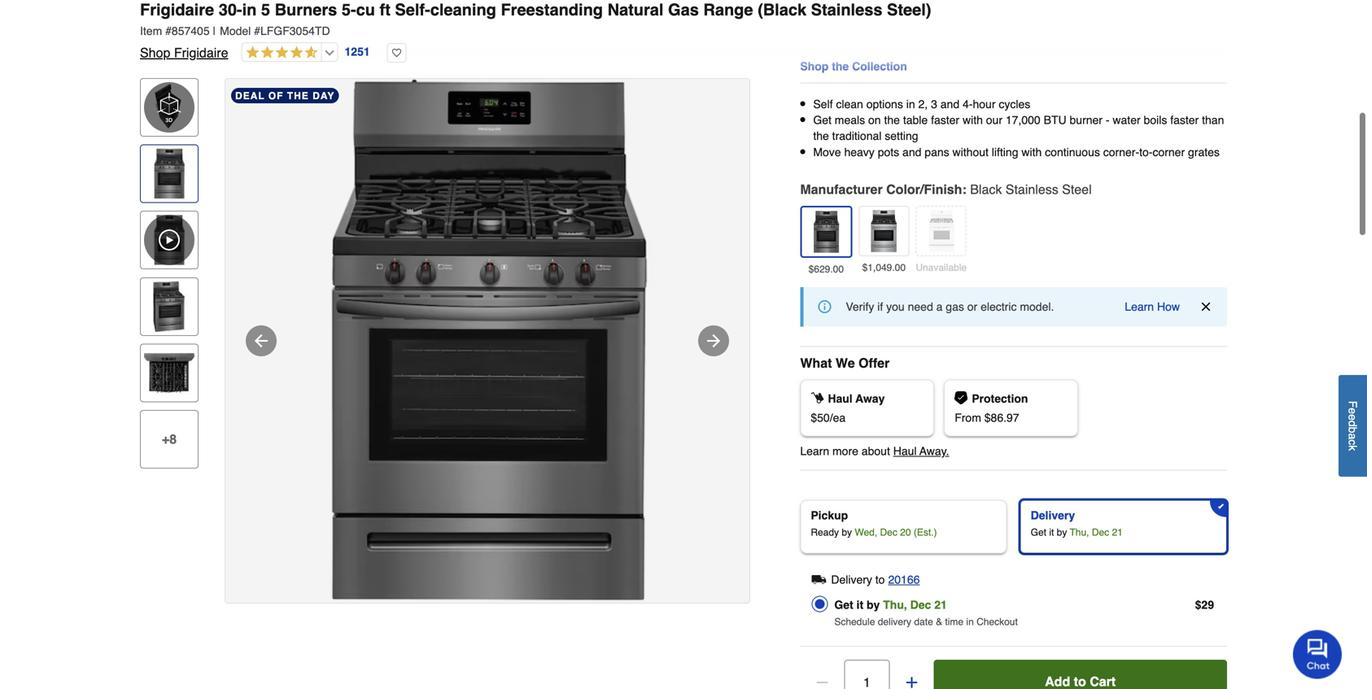Task type: vqa. For each thing, say whether or not it's contained in the screenshot.
Item Number 8 5 7 4 0 5 and Model Number L F G F 3 0 5 4 T D Element
yes



Task type: locate. For each thing, give the bounding box(es) containing it.
it inside delivery get it by thu, dec 21
[[1049, 527, 1054, 538]]

shop down the item
[[140, 45, 170, 60]]

0 horizontal spatial and
[[902, 145, 921, 158]]

with right lifting
[[1022, 145, 1042, 158]]

option group containing pickup
[[794, 493, 1234, 560]]

857405
[[172, 24, 210, 37]]

get it by thu, dec 21 schedule delivery date & time in checkout
[[834, 598, 1018, 628]]

black
[[970, 182, 1002, 197]]

21 inside delivery get it by thu, dec 21
[[1112, 527, 1123, 538]]

it
[[1049, 527, 1054, 538], [856, 598, 863, 611]]

haul
[[828, 392, 853, 405], [893, 445, 917, 458]]

corner-
[[1103, 145, 1139, 158]]

in left 5
[[242, 0, 257, 19]]

range
[[703, 0, 753, 19]]

deal
[[235, 90, 265, 102]]

-
[[1106, 114, 1110, 127]]

natural
[[608, 0, 664, 19]]

haul up $50/ea
[[828, 392, 853, 405]]

away right about
[[920, 445, 946, 458]]

a up k at right
[[1346, 433, 1359, 440]]

the
[[832, 60, 849, 73], [884, 114, 900, 127], [813, 130, 829, 143]]

to
[[875, 573, 885, 586], [1074, 674, 1086, 689]]

cart
[[1090, 674, 1116, 689]]

2 horizontal spatial get
[[1031, 527, 1046, 538]]

0 vertical spatial get
[[813, 114, 832, 127]]

dec for 21
[[910, 598, 931, 611]]

0 horizontal spatial by
[[842, 527, 852, 538]]

protection from $86.97
[[955, 392, 1028, 424]]

1 horizontal spatial learn
[[1125, 300, 1154, 313]]

1 horizontal spatial to
[[1074, 674, 1086, 689]]

add
[[1045, 674, 1070, 689]]

delivery
[[1031, 509, 1075, 522], [831, 573, 872, 586]]

1 horizontal spatial away
[[920, 445, 946, 458]]

1 horizontal spatial it
[[1049, 527, 1054, 538]]

dec inside get it by thu, dec 21 schedule delivery date & time in checkout
[[910, 598, 931, 611]]

info image
[[818, 300, 831, 313]]

ft
[[380, 0, 390, 19]]

1 horizontal spatial by
[[867, 598, 880, 611]]

1 vertical spatial stainless
[[1006, 182, 1058, 197]]

delivery for get
[[1031, 509, 1075, 522]]

deal
[[875, 18, 905, 30]]

option group
[[794, 493, 1234, 560]]

stainless inside frigidaire 30-in 5 burners 5-cu ft self-cleaning freestanding natural gas range (black stainless steel) item # 857405 | model # lfgf3054td
[[811, 0, 882, 19]]

e
[[1346, 408, 1359, 414], [1346, 414, 1359, 421]]

0 horizontal spatial #
[[165, 24, 172, 37]]

1 vertical spatial to
[[1074, 674, 1086, 689]]

of
[[268, 90, 284, 102]]

thu,
[[1070, 527, 1089, 538], [883, 598, 907, 611]]

e up d in the right of the page
[[1346, 408, 1359, 414]]

1 vertical spatial with
[[1022, 145, 1042, 158]]

haul away $50/ea
[[811, 392, 885, 424]]

haul right about
[[893, 445, 917, 458]]

frigidaire up 857405
[[140, 0, 214, 19]]

gas
[[946, 300, 964, 313]]

steel)
[[887, 0, 931, 19]]

1 vertical spatial get
[[1031, 527, 1046, 538]]

0 vertical spatial stainless
[[811, 0, 882, 19]]

chat invite button image
[[1293, 629, 1343, 679]]

2 vertical spatial get
[[834, 598, 853, 611]]

d
[[1346, 421, 1359, 427]]

# right model
[[254, 24, 260, 37]]

1 vertical spatial and
[[902, 145, 921, 158]]

1 # from the left
[[165, 24, 172, 37]]

wed,
[[855, 527, 877, 538]]

freestanding
[[501, 0, 603, 19]]

by
[[842, 527, 852, 538], [1057, 527, 1067, 538], [867, 598, 880, 611]]

by inside pickup ready by wed, dec 20 (est.)
[[842, 527, 852, 538]]

1 horizontal spatial dec
[[910, 598, 931, 611]]

c
[[1346, 440, 1359, 445]]

1 horizontal spatial get
[[834, 598, 853, 611]]

protection
[[972, 392, 1028, 405]]

0 vertical spatial away
[[855, 392, 885, 405]]

f e e d b a c k button
[[1339, 375, 1367, 477]]

cu
[[356, 0, 375, 19]]

learn for learn more about haul away .
[[800, 445, 829, 458]]

on
[[868, 114, 881, 127]]

0 horizontal spatial a
[[936, 300, 943, 313]]

frigidaire down 857405
[[174, 45, 228, 60]]

f e e d b a c k
[[1346, 401, 1359, 451]]

0 horizontal spatial thu,
[[883, 598, 907, 611]]

in
[[242, 0, 257, 19], [943, 18, 954, 30], [906, 98, 915, 111], [966, 616, 974, 628]]

minus image
[[814, 675, 830, 689]]

Stepper number input field with increment and decrement buttons number field
[[844, 660, 890, 689]]

1 vertical spatial away
[[920, 445, 946, 458]]

a
[[936, 300, 943, 313], [1346, 433, 1359, 440]]

1 horizontal spatial haul
[[893, 445, 917, 458]]

0 vertical spatial the
[[832, 60, 849, 73]]

water
[[1113, 114, 1141, 127]]

0 horizontal spatial learn
[[800, 445, 829, 458]]

away down offer
[[855, 392, 885, 405]]

learn
[[1125, 300, 1154, 313], [800, 445, 829, 458]]

0 vertical spatial to
[[875, 573, 885, 586]]

learn left the more
[[800, 445, 829, 458]]

frigidaire  #lfgf3054td image
[[225, 79, 749, 603]]

get
[[813, 114, 832, 127], [1031, 527, 1046, 538], [834, 598, 853, 611]]

a left gas
[[936, 300, 943, 313]]

truck filled image
[[812, 572, 826, 587]]

by for 21
[[867, 598, 880, 611]]

delivery inside delivery get it by thu, dec 21
[[1031, 509, 1075, 522]]

$50/ea
[[811, 411, 846, 424]]

1 vertical spatial 21
[[934, 598, 947, 611]]

with
[[963, 114, 983, 127], [1022, 145, 1042, 158]]

0 horizontal spatial to
[[875, 573, 885, 586]]

2 # from the left
[[254, 24, 260, 37]]

1 horizontal spatial thu,
[[1070, 527, 1089, 538]]

1 horizontal spatial faster
[[1170, 114, 1199, 127]]

arrow left image
[[251, 331, 271, 351]]

to for delivery
[[875, 573, 885, 586]]

0 horizontal spatial delivery
[[831, 573, 872, 586]]

the
[[287, 90, 309, 102]]

0 vertical spatial with
[[963, 114, 983, 127]]

stainless up shop the collection link
[[811, 0, 882, 19]]

traditional
[[832, 130, 882, 143]]

the up move
[[813, 130, 829, 143]]

thu, inside delivery get it by thu, dec 21
[[1070, 527, 1089, 538]]

delivery for to
[[831, 573, 872, 586]]

away inside haul away $50/ea
[[855, 392, 885, 405]]

with down 4-
[[963, 114, 983, 127]]

0 horizontal spatial it
[[856, 598, 863, 611]]

learn left how
[[1125, 300, 1154, 313]]

haul away filled image
[[811, 391, 824, 404]]

lifting
[[992, 145, 1018, 158]]

0 horizontal spatial haul
[[828, 392, 853, 405]]

1 vertical spatial learn
[[800, 445, 829, 458]]

1 vertical spatial thu,
[[883, 598, 907, 611]]

delivery to 20166
[[831, 573, 920, 586]]

stainless
[[811, 0, 882, 19], [1006, 182, 1058, 197]]

$29
[[1195, 598, 1214, 611]]

learn inside button
[[1125, 300, 1154, 313]]

by inside get it by thu, dec 21 schedule delivery date & time in checkout
[[867, 598, 880, 611]]

0 horizontal spatial away
[[855, 392, 885, 405]]

30-
[[219, 0, 242, 19]]

0 vertical spatial learn
[[1125, 300, 1154, 313]]

in left 2,
[[906, 98, 915, 111]]

0 vertical spatial 21
[[1112, 527, 1123, 538]]

2 horizontal spatial the
[[884, 114, 900, 127]]

0 horizontal spatial faster
[[931, 114, 959, 127]]

you
[[886, 300, 905, 313]]

protection plan filled image
[[955, 391, 968, 404]]

faster left than
[[1170, 114, 1199, 127]]

e up b
[[1346, 414, 1359, 421]]

1 vertical spatial delivery
[[831, 573, 872, 586]]

what
[[800, 355, 832, 371]]

frigidaire
[[140, 0, 214, 19], [174, 45, 228, 60]]

dec inside pickup ready by wed, dec 20 (est.)
[[880, 527, 897, 538]]

0 vertical spatial frigidaire
[[140, 0, 214, 19]]

the right the on
[[884, 114, 900, 127]]

stainless left steel
[[1006, 182, 1058, 197]]

day
[[313, 90, 335, 102]]

0 vertical spatial haul
[[828, 392, 853, 405]]

1 horizontal spatial with
[[1022, 145, 1042, 158]]

#
[[165, 24, 172, 37], [254, 24, 260, 37]]

0 vertical spatial delivery
[[1031, 509, 1075, 522]]

and down setting
[[902, 145, 921, 158]]

without
[[953, 145, 989, 158]]

to right the add
[[1074, 674, 1086, 689]]

0 horizontal spatial stainless
[[811, 0, 882, 19]]

shop up self
[[800, 60, 829, 73]]

1 vertical spatial it
[[856, 598, 863, 611]]

1 vertical spatial a
[[1346, 433, 1359, 440]]

if
[[877, 300, 883, 313]]

0 horizontal spatial 21
[[934, 598, 947, 611]]

2 horizontal spatial dec
[[1092, 527, 1109, 538]]

faster down 3
[[931, 114, 959, 127]]

self
[[813, 98, 833, 111]]

the up clean
[[832, 60, 849, 73]]

shop for shop frigidaire
[[140, 45, 170, 60]]

black stainless steel image
[[805, 211, 847, 253]]

what we offer
[[800, 355, 890, 371]]

from
[[955, 411, 981, 424]]

1 horizontal spatial and
[[940, 98, 959, 111]]

get inside get it by thu, dec 21 schedule delivery date & time in checkout
[[834, 598, 853, 611]]

grates
[[1188, 145, 1220, 158]]

more
[[832, 445, 858, 458]]

shop inside shop the collection link
[[800, 60, 829, 73]]

&
[[936, 616, 942, 628]]

0 vertical spatial thu,
[[1070, 527, 1089, 538]]

gas
[[668, 0, 699, 19]]

in right time
[[966, 616, 974, 628]]

# right the item
[[165, 24, 172, 37]]

it inside get it by thu, dec 21 schedule delivery date & time in checkout
[[856, 598, 863, 611]]

ready
[[811, 527, 839, 538]]

f
[[1346, 401, 1359, 408]]

1 horizontal spatial the
[[832, 60, 849, 73]]

1 horizontal spatial #
[[254, 24, 260, 37]]

1 horizontal spatial 21
[[1112, 527, 1123, 538]]

1 horizontal spatial shop
[[800, 60, 829, 73]]

0 horizontal spatial shop
[[140, 45, 170, 60]]

0 horizontal spatial dec
[[880, 527, 897, 538]]

and right 3
[[940, 98, 959, 111]]

delivery
[[878, 616, 911, 628]]

2 e from the top
[[1346, 414, 1359, 421]]

in inside get it by thu, dec 21 schedule delivery date & time in checkout
[[966, 616, 974, 628]]

to left 20166 button at bottom right
[[875, 573, 885, 586]]

2 horizontal spatial by
[[1057, 527, 1067, 538]]

2 faster from the left
[[1170, 114, 1199, 127]]

to inside button
[[1074, 674, 1086, 689]]

1 vertical spatial frigidaire
[[174, 45, 228, 60]]

0 horizontal spatial get
[[813, 114, 832, 127]]

2 vertical spatial the
[[813, 130, 829, 143]]

a inside f e e d b a c k button
[[1346, 433, 1359, 440]]

1 vertical spatial haul
[[893, 445, 917, 458]]

how
[[1157, 300, 1180, 313]]

0 vertical spatial it
[[1049, 527, 1054, 538]]

1 horizontal spatial a
[[1346, 433, 1359, 440]]

hurry!
[[829, 18, 872, 30]]

1 horizontal spatial delivery
[[1031, 509, 1075, 522]]



Task type: describe. For each thing, give the bounding box(es) containing it.
hour
[[973, 98, 996, 111]]

heart outline image
[[387, 43, 407, 63]]

0 vertical spatial and
[[940, 98, 959, 111]]

get inside delivery get it by thu, dec 21
[[1031, 527, 1046, 538]]

in inside frigidaire 30-in 5 burners 5-cu ft self-cleaning freestanding natural gas range (black stainless steel) item # 857405 | model # lfgf3054td
[[242, 0, 257, 19]]

item
[[140, 24, 162, 37]]

verify
[[846, 300, 874, 313]]

1 faster from the left
[[931, 114, 959, 127]]

white image
[[920, 210, 962, 252]]

verify if you need a gas or electric model.
[[846, 300, 1054, 313]]

self-
[[395, 0, 430, 19]]

4-
[[963, 98, 973, 111]]

21 inside get it by thu, dec 21 schedule delivery date & time in checkout
[[934, 598, 947, 611]]

frigidaire  #lfgf3054td - thumbnail image
[[144, 149, 194, 199]]

learn for learn how
[[1125, 300, 1154, 313]]

b
[[1346, 427, 1359, 433]]

17,000
[[1006, 114, 1041, 127]]

corner
[[1153, 145, 1185, 158]]

frigidaire 30-in 5 burners 5-cu ft self-cleaning freestanding natural gas range (black stainless steel) item # 857405 | model # lfgf3054td
[[140, 0, 931, 37]]

$1,049.00
[[862, 262, 906, 273]]

color/finish
[[886, 182, 962, 197]]

cleaning
[[430, 0, 496, 19]]

in inside self clean options in 2, 3 and 4-hour cycles get meals on the table faster with our 17,000 btu burner - water boils faster than the traditional setting move heavy pots and pans without lifting with continuous corner-to-corner grates
[[906, 98, 915, 111]]

electric
[[981, 300, 1017, 313]]

learn more about haul away .
[[800, 445, 949, 458]]

in right the 'ends'
[[943, 18, 954, 30]]

unavailable
[[916, 262, 967, 273]]

$629.00
[[809, 264, 844, 275]]

heavy
[[844, 145, 875, 158]]

burner
[[1070, 114, 1103, 127]]

setting
[[885, 130, 918, 143]]

frigidaire  #lfgf3054td - thumbnail2 image
[[144, 281, 194, 332]]

delivery get it by thu, dec 21
[[1031, 509, 1123, 538]]

by for 20
[[842, 527, 852, 538]]

item number 8 5 7 4 0 5 and model number l f g f 3 0 5 4 t d element
[[140, 23, 1227, 39]]

4.6 stars image
[[242, 46, 318, 61]]

5-
[[342, 0, 356, 19]]

arrow right image
[[704, 331, 723, 351]]

by inside delivery get it by thu, dec 21
[[1057, 527, 1067, 538]]

pans
[[925, 145, 949, 158]]

fingerprint resistant stainless steel image
[[863, 210, 905, 252]]

move
[[813, 145, 841, 158]]

0 horizontal spatial with
[[963, 114, 983, 127]]

20166 button
[[888, 570, 920, 589]]

thu, inside get it by thu, dec 21 schedule delivery date & time in checkout
[[883, 598, 907, 611]]

(black
[[758, 0, 806, 19]]

|
[[213, 24, 216, 37]]

about
[[862, 445, 890, 458]]

schedule
[[834, 616, 875, 628]]

pots
[[878, 145, 899, 158]]

hurry! deal ends in
[[829, 18, 958, 30]]

+8
[[162, 432, 177, 447]]

time
[[945, 616, 964, 628]]

pickup ready by wed, dec 20 (est.)
[[811, 509, 937, 538]]

1 vertical spatial the
[[884, 114, 900, 127]]

plus image
[[904, 675, 920, 689]]

shop the collection
[[800, 60, 907, 73]]

checkout
[[977, 616, 1018, 628]]

table
[[903, 114, 928, 127]]

0 vertical spatial a
[[936, 300, 943, 313]]

self clean options in 2, 3 and 4-hour cycles get meals on the table faster with our 17,000 btu burner - water boils faster than the traditional setting move heavy pots and pans without lifting with continuous corner-to-corner grates
[[813, 98, 1224, 158]]

btu
[[1044, 114, 1066, 127]]

(est.)
[[914, 527, 937, 538]]

20
[[900, 527, 911, 538]]

3
[[931, 98, 937, 111]]

boils
[[1144, 114, 1167, 127]]

0 horizontal spatial the
[[813, 130, 829, 143]]

learn how
[[1125, 300, 1180, 313]]

shop for shop the collection
[[800, 60, 829, 73]]

:
[[962, 182, 967, 197]]

haul inside haul away $50/ea
[[828, 392, 853, 405]]

cycles
[[999, 98, 1030, 111]]

model.
[[1020, 300, 1054, 313]]

date
[[914, 616, 933, 628]]

steel
[[1062, 182, 1092, 197]]

ends
[[909, 18, 939, 30]]

or
[[967, 300, 977, 313]]

get inside self clean options in 2, 3 and 4-hour cycles get meals on the table faster with our 17,000 btu burner - water boils faster than the traditional setting move heavy pots and pans without lifting with continuous corner-to-corner grates
[[813, 114, 832, 127]]

1 e from the top
[[1346, 408, 1359, 414]]

our
[[986, 114, 1003, 127]]

frigidaire  #lfgf3054td - thumbnail3 image
[[144, 348, 194, 398]]

collection
[[852, 60, 907, 73]]

burners
[[275, 0, 337, 19]]

+8 button
[[140, 410, 199, 469]]

$86.97
[[984, 411, 1019, 424]]

meals
[[835, 114, 865, 127]]

1 horizontal spatial stainless
[[1006, 182, 1058, 197]]

add to cart
[[1045, 674, 1116, 689]]

we
[[836, 355, 855, 371]]

model
[[220, 24, 251, 37]]

dec inside delivery get it by thu, dec 21
[[1092, 527, 1109, 538]]

to for add
[[1074, 674, 1086, 689]]

than
[[1202, 114, 1224, 127]]

continuous
[[1045, 145, 1100, 158]]

frigidaire inside frigidaire 30-in 5 burners 5-cu ft self-cleaning freestanding natural gas range (black stainless steel) item # 857405 | model # lfgf3054td
[[140, 0, 214, 19]]

deal of the day
[[235, 90, 335, 102]]

5
[[261, 0, 270, 19]]

manufacturer
[[800, 182, 883, 197]]

shop the collection link
[[800, 57, 907, 76]]

dec for 20
[[880, 527, 897, 538]]

clean
[[836, 98, 863, 111]]

manufacturer color/finish : black stainless steel
[[800, 182, 1092, 197]]

pickup
[[811, 509, 848, 522]]

k
[[1346, 445, 1359, 451]]



